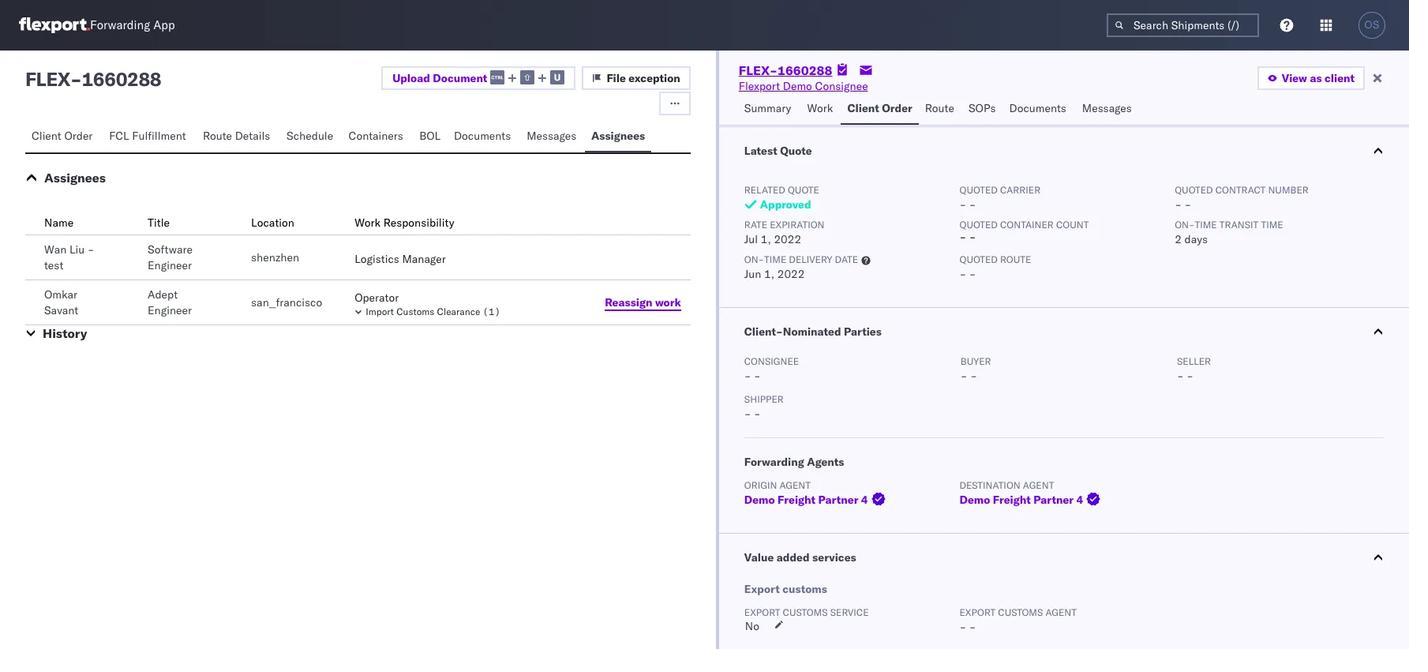Task type: locate. For each thing, give the bounding box(es) containing it.
omkar
[[44, 287, 77, 302]]

buyer
[[961, 355, 991, 367]]

client
[[848, 101, 879, 115], [32, 129, 61, 143]]

client order
[[848, 101, 913, 115], [32, 129, 93, 143]]

0 vertical spatial 2022
[[774, 232, 802, 246]]

flex-
[[739, 62, 778, 78]]

forwarding
[[90, 18, 150, 33], [744, 455, 804, 469]]

1 demo freight partner 4 link from the left
[[744, 492, 889, 508]]

rate
[[744, 219, 768, 231]]

1 vertical spatial route
[[203, 129, 232, 143]]

quoted inside quoted container count - -
[[960, 219, 998, 231]]

messages for messages button to the right
[[1082, 101, 1132, 115]]

1660288
[[778, 62, 833, 78], [82, 67, 161, 91]]

as
[[1310, 71, 1322, 85]]

time for on-time transit time 2 days
[[1195, 219, 1217, 231]]

1 horizontal spatial partner
[[1034, 493, 1074, 507]]

on-
[[1175, 219, 1195, 231], [744, 253, 764, 265]]

2 4 from the left
[[1077, 493, 1084, 507]]

0 vertical spatial assignees button
[[585, 122, 652, 152]]

1 vertical spatial work
[[355, 216, 381, 230]]

export
[[744, 582, 780, 596], [744, 606, 781, 618], [960, 606, 996, 618]]

messages
[[1082, 101, 1132, 115], [527, 129, 577, 143]]

number
[[1268, 184, 1309, 196]]

route details
[[203, 129, 270, 143]]

partner for destination agent
[[1034, 493, 1074, 507]]

manager
[[402, 252, 446, 266]]

1 engineer from the top
[[148, 258, 192, 272]]

1 vertical spatial assignees button
[[44, 170, 106, 186]]

1 vertical spatial on-
[[744, 253, 764, 265]]

0 horizontal spatial client
[[32, 129, 61, 143]]

1 horizontal spatial demo freight partner 4
[[960, 493, 1084, 507]]

time up the "jun 1, 2022" on the top of the page
[[764, 253, 787, 265]]

1 horizontal spatial documents button
[[1003, 94, 1076, 125]]

0 vertical spatial assignees
[[591, 129, 645, 143]]

documents button up latest quote button
[[1003, 94, 1076, 125]]

engineer down the adept
[[148, 303, 192, 317]]

history
[[43, 325, 87, 341]]

2
[[1175, 232, 1182, 246]]

1 vertical spatial documents
[[454, 129, 511, 143]]

1660288 down forwarding app
[[82, 67, 161, 91]]

1, right jun
[[764, 267, 775, 281]]

view as client button
[[1258, 66, 1365, 90]]

1 demo freight partner 4 from the left
[[744, 493, 868, 507]]

customs up export customs service
[[783, 582, 827, 596]]

assignees button up the name
[[44, 170, 106, 186]]

1 horizontal spatial freight
[[993, 493, 1031, 507]]

quoted carrier - -
[[960, 184, 1041, 212]]

route left sops
[[925, 101, 955, 115]]

work down the flexport demo consignee link
[[807, 101, 833, 115]]

order
[[882, 101, 913, 115], [64, 129, 93, 143]]

1, right 'jul'
[[761, 232, 771, 246]]

0 horizontal spatial 4
[[861, 493, 868, 507]]

import
[[366, 306, 394, 317]]

containers
[[349, 129, 403, 143]]

documents button right bol on the left
[[448, 122, 521, 152]]

demo down destination
[[960, 493, 991, 507]]

-
[[70, 67, 82, 91], [960, 197, 967, 212], [970, 197, 976, 212], [1175, 197, 1182, 212], [1185, 197, 1192, 212], [960, 230, 967, 244], [970, 230, 976, 244], [88, 242, 94, 257], [960, 267, 967, 281], [970, 267, 976, 281], [744, 369, 751, 383], [754, 369, 761, 383], [961, 369, 968, 383], [971, 369, 977, 383], [1177, 369, 1184, 383], [1187, 369, 1194, 383], [744, 407, 751, 421], [754, 407, 761, 421], [960, 620, 967, 634], [970, 620, 976, 634]]

clearance
[[437, 306, 480, 317]]

client down flex at the top of the page
[[32, 129, 61, 143]]

client order for the right client order "button"
[[848, 101, 913, 115]]

0 vertical spatial on-
[[1175, 219, 1195, 231]]

0 horizontal spatial forwarding
[[90, 18, 150, 33]]

on- inside on-time transit time 2 days
[[1175, 219, 1195, 231]]

carrier
[[1000, 184, 1041, 196]]

assignees up the name
[[44, 170, 106, 186]]

jul
[[744, 232, 758, 246]]

customs inside export customs agent - -
[[998, 606, 1043, 618]]

demo freight partner 4 down origin agent
[[744, 493, 868, 507]]

reassign
[[605, 295, 653, 309]]

expiration
[[770, 219, 825, 231]]

demo freight partner 4 down the destination agent at the right of page
[[960, 493, 1084, 507]]

0 horizontal spatial work
[[355, 216, 381, 230]]

work inside button
[[807, 101, 833, 115]]

engineer inside software engineer
[[148, 258, 192, 272]]

operator
[[355, 291, 399, 305]]

1 horizontal spatial assignees
[[591, 129, 645, 143]]

1 partner from the left
[[818, 493, 859, 507]]

route inside route details button
[[203, 129, 232, 143]]

quoted down the quoted carrier - -
[[960, 219, 998, 231]]

history button
[[43, 325, 87, 341]]

1 vertical spatial client order
[[32, 129, 93, 143]]

assignees down file
[[591, 129, 645, 143]]

documents right bol button
[[454, 129, 511, 143]]

latest
[[744, 144, 778, 158]]

order left route "button"
[[882, 101, 913, 115]]

added
[[777, 550, 810, 565]]

1 horizontal spatial assignees button
[[585, 122, 652, 152]]

1 horizontal spatial forwarding
[[744, 455, 804, 469]]

agent for destination agent
[[1023, 479, 1054, 491]]

test
[[44, 258, 63, 272]]

customs
[[783, 582, 827, 596], [783, 606, 828, 618], [998, 606, 1043, 618]]

container
[[1000, 219, 1054, 231]]

0 vertical spatial engineer
[[148, 258, 192, 272]]

0 vertical spatial messages
[[1082, 101, 1132, 115]]

route for route details
[[203, 129, 232, 143]]

0 vertical spatial client
[[848, 101, 879, 115]]

1 horizontal spatial time
[[1195, 219, 1217, 231]]

work up the logistics in the top left of the page
[[355, 216, 381, 230]]

0 vertical spatial client order
[[848, 101, 913, 115]]

client for the left client order "button"
[[32, 129, 61, 143]]

quoted for quoted route - -
[[960, 253, 998, 265]]

agent inside export customs agent - -
[[1046, 606, 1077, 618]]

1 horizontal spatial client
[[848, 101, 879, 115]]

on- up 2
[[1175, 219, 1195, 231]]

2 demo freight partner 4 from the left
[[960, 493, 1084, 507]]

quoted for quoted contract number - - rate expiration jul 1, 2022
[[1175, 184, 1213, 196]]

freight down origin agent
[[778, 493, 816, 507]]

1 vertical spatial 2022
[[778, 267, 805, 281]]

2 partner from the left
[[1034, 493, 1074, 507]]

parties
[[844, 325, 882, 339]]

0 horizontal spatial documents button
[[448, 122, 521, 152]]

buyer - -
[[961, 355, 991, 383]]

0 horizontal spatial 1660288
[[82, 67, 161, 91]]

order left fcl at the top of page
[[64, 129, 93, 143]]

quoted inside 'quoted contract number - - rate expiration jul 1, 2022'
[[1175, 184, 1213, 196]]

file
[[607, 71, 626, 85]]

1 4 from the left
[[861, 493, 868, 507]]

0 vertical spatial order
[[882, 101, 913, 115]]

on- up jun
[[744, 253, 764, 265]]

view as client
[[1282, 71, 1355, 85]]

shenzhen
[[251, 250, 299, 265]]

quoted left route
[[960, 253, 998, 265]]

1 vertical spatial order
[[64, 129, 93, 143]]

jun
[[744, 267, 762, 281]]

transit
[[1220, 219, 1259, 231]]

view
[[1282, 71, 1308, 85]]

adept engineer
[[148, 287, 192, 317]]

documents up latest quote button
[[1010, 101, 1067, 115]]

0 horizontal spatial assignees button
[[44, 170, 106, 186]]

flexport demo consignee link
[[739, 78, 868, 94]]

forwarding up origin agent
[[744, 455, 804, 469]]

route for route
[[925, 101, 955, 115]]

time right transit
[[1261, 219, 1284, 231]]

export customs agent - -
[[960, 606, 1077, 634]]

quoted inside quoted route - -
[[960, 253, 998, 265]]

schedule button
[[280, 122, 342, 152]]

customs down value added services button
[[998, 606, 1043, 618]]

customs down export customs
[[783, 606, 828, 618]]

export for export customs
[[744, 582, 780, 596]]

0 horizontal spatial order
[[64, 129, 93, 143]]

time up days
[[1195, 219, 1217, 231]]

0 vertical spatial 1,
[[761, 232, 771, 246]]

client order left fcl at the top of page
[[32, 129, 93, 143]]

1 horizontal spatial on-
[[1175, 219, 1195, 231]]

engineer for software
[[148, 258, 192, 272]]

0 horizontal spatial freight
[[778, 493, 816, 507]]

documents button
[[1003, 94, 1076, 125], [448, 122, 521, 152]]

client right work button
[[848, 101, 879, 115]]

1 vertical spatial consignee
[[744, 355, 799, 367]]

1 horizontal spatial demo freight partner 4 link
[[960, 492, 1104, 508]]

1 horizontal spatial messages
[[1082, 101, 1132, 115]]

partner for origin agent
[[818, 493, 859, 507]]

0 vertical spatial route
[[925, 101, 955, 115]]

responsibility
[[383, 216, 454, 230]]

agent right destination
[[1023, 479, 1054, 491]]

omkar savant
[[44, 287, 78, 317]]

client for the right client order "button"
[[848, 101, 879, 115]]

logistics
[[355, 252, 399, 266]]

flex-1660288 link
[[739, 62, 833, 78]]

1 vertical spatial assignees
[[44, 170, 106, 186]]

destination agent
[[960, 479, 1054, 491]]

assignees button down file
[[585, 122, 652, 152]]

flex - 1660288
[[25, 67, 161, 91]]

client-
[[744, 325, 783, 339]]

2 engineer from the top
[[148, 303, 192, 317]]

services
[[813, 550, 857, 565]]

0 vertical spatial forwarding
[[90, 18, 150, 33]]

engineer
[[148, 258, 192, 272], [148, 303, 192, 317]]

demo down origin
[[744, 493, 775, 507]]

route inside route "button"
[[925, 101, 955, 115]]

partner down agents
[[818, 493, 859, 507]]

2 demo freight partner 4 link from the left
[[960, 492, 1104, 508]]

0 horizontal spatial consignee
[[744, 355, 799, 367]]

seller
[[1177, 355, 1211, 367]]

1 freight from the left
[[778, 493, 816, 507]]

1 horizontal spatial route
[[925, 101, 955, 115]]

work for work
[[807, 101, 833, 115]]

2 horizontal spatial demo
[[960, 493, 991, 507]]

agent down forwarding agents
[[780, 479, 811, 491]]

client order right work button
[[848, 101, 913, 115]]

export customs service
[[744, 606, 869, 618]]

2022 down "on-time delivery date" at the right of the page
[[778, 267, 805, 281]]

forwarding left app at left
[[90, 18, 150, 33]]

days
[[1185, 232, 1208, 246]]

1 horizontal spatial work
[[807, 101, 833, 115]]

1660288 up flexport demo consignee
[[778, 62, 833, 78]]

engineer down software
[[148, 258, 192, 272]]

assignees inside button
[[591, 129, 645, 143]]

messages for leftmost messages button
[[527, 129, 577, 143]]

1 horizontal spatial order
[[882, 101, 913, 115]]

os button
[[1354, 7, 1391, 43]]

2 freight from the left
[[993, 493, 1031, 507]]

1 vertical spatial forwarding
[[744, 455, 804, 469]]

fcl
[[109, 129, 129, 143]]

agent down value added services button
[[1046, 606, 1077, 618]]

0 horizontal spatial demo freight partner 4
[[744, 493, 868, 507]]

partner down the destination agent at the right of page
[[1034, 493, 1074, 507]]

0 horizontal spatial demo freight partner 4 link
[[744, 492, 889, 508]]

route left details
[[203, 129, 232, 143]]

0 horizontal spatial route
[[203, 129, 232, 143]]

demo freight partner 4 link down agents
[[744, 492, 889, 508]]

1 horizontal spatial consignee
[[815, 79, 868, 93]]

0 vertical spatial work
[[807, 101, 833, 115]]

freight down the destination agent at the right of page
[[993, 493, 1031, 507]]

consignee down client-
[[744, 355, 799, 367]]

0 horizontal spatial demo
[[744, 493, 775, 507]]

1 vertical spatial messages
[[527, 129, 577, 143]]

0 horizontal spatial assignees
[[44, 170, 106, 186]]

assignees
[[591, 129, 645, 143], [44, 170, 106, 186]]

0 horizontal spatial messages
[[527, 129, 577, 143]]

quoted left contract
[[1175, 184, 1213, 196]]

quoted left carrier
[[960, 184, 998, 196]]

consignee up work button
[[815, 79, 868, 93]]

0 horizontal spatial partner
[[818, 493, 859, 507]]

contract
[[1216, 184, 1266, 196]]

upload document
[[393, 71, 488, 85]]

1 vertical spatial client
[[32, 129, 61, 143]]

1 vertical spatial engineer
[[148, 303, 192, 317]]

demo down flex-1660288
[[783, 79, 812, 93]]

exception
[[629, 71, 681, 85]]

route button
[[919, 94, 963, 125]]

1 horizontal spatial client order
[[848, 101, 913, 115]]

demo freight partner 4 link for destination agent
[[960, 492, 1104, 508]]

0 horizontal spatial client order
[[32, 129, 93, 143]]

quoted inside the quoted carrier - -
[[960, 184, 998, 196]]

demo freight partner 4 link down the destination agent at the right of page
[[960, 492, 1104, 508]]

0 horizontal spatial on-
[[744, 253, 764, 265]]

2022 down expiration
[[774, 232, 802, 246]]

software
[[148, 242, 193, 257]]

0 horizontal spatial time
[[764, 253, 787, 265]]

demo freight partner 4 link for origin agent
[[744, 492, 889, 508]]

jun 1, 2022
[[744, 267, 805, 281]]

demo freight partner 4 for origin
[[744, 493, 868, 507]]

1 horizontal spatial documents
[[1010, 101, 1067, 115]]

4
[[861, 493, 868, 507], [1077, 493, 1084, 507]]

import customs clearance                (1) button
[[355, 306, 575, 318]]

work for work responsibility
[[355, 216, 381, 230]]

1 horizontal spatial 4
[[1077, 493, 1084, 507]]



Task type: vqa. For each thing, say whether or not it's contained in the screenshot.
'Export customs service'
yes



Task type: describe. For each thing, give the bounding box(es) containing it.
shipper - -
[[744, 393, 784, 421]]

0 horizontal spatial client order button
[[25, 122, 103, 152]]

file exception
[[607, 71, 681, 85]]

reassign work button
[[596, 291, 691, 314]]

wan liu - test
[[44, 242, 94, 272]]

flexport demo consignee
[[739, 79, 868, 93]]

customs for export customs service
[[783, 606, 828, 618]]

route details button
[[197, 122, 280, 152]]

1, inside 'quoted contract number - - rate expiration jul 1, 2022'
[[761, 232, 771, 246]]

quoted container count - -
[[960, 219, 1089, 244]]

reassign work
[[605, 295, 681, 309]]

order for the left client order "button"
[[64, 129, 93, 143]]

title
[[148, 216, 170, 230]]

containers button
[[342, 122, 413, 152]]

1 horizontal spatial client order button
[[841, 94, 919, 125]]

client order for the left client order "button"
[[32, 129, 93, 143]]

2 horizontal spatial time
[[1261, 219, 1284, 231]]

- inside wan liu - test
[[88, 242, 94, 257]]

destination
[[960, 479, 1021, 491]]

on- for on-time delivery date
[[744, 253, 764, 265]]

(1)
[[483, 306, 501, 317]]

0 vertical spatial documents
[[1010, 101, 1067, 115]]

customs for export customs
[[783, 582, 827, 596]]

agent for origin agent
[[780, 479, 811, 491]]

savant
[[44, 303, 78, 317]]

origin agent
[[744, 479, 811, 491]]

2022 inside 'quoted contract number - - rate expiration jul 1, 2022'
[[774, 232, 802, 246]]

1 horizontal spatial messages button
[[1076, 94, 1141, 125]]

4 for origin agent
[[861, 493, 868, 507]]

1 horizontal spatial demo
[[783, 79, 812, 93]]

flex-1660288
[[739, 62, 833, 78]]

summary
[[744, 101, 792, 115]]

bol
[[419, 129, 441, 143]]

consignee - -
[[744, 355, 799, 383]]

0 vertical spatial consignee
[[815, 79, 868, 93]]

approved
[[760, 197, 811, 212]]

flexport. image
[[19, 17, 90, 33]]

quoted route - -
[[960, 253, 1032, 281]]

client
[[1325, 71, 1355, 85]]

1 vertical spatial 1,
[[764, 267, 775, 281]]

demo freight partner 4 for destination
[[960, 493, 1084, 507]]

agents
[[807, 455, 844, 469]]

1 horizontal spatial 1660288
[[778, 62, 833, 78]]

sops button
[[963, 94, 1003, 125]]

fcl fulfillment button
[[103, 122, 197, 152]]

forwarding for forwarding agents
[[744, 455, 804, 469]]

export for export customs service
[[744, 606, 781, 618]]

freight for origin
[[778, 493, 816, 507]]

demo for destination agent
[[960, 493, 991, 507]]

origin
[[744, 479, 777, 491]]

4 for destination agent
[[1077, 493, 1084, 507]]

quoted for quoted container count - -
[[960, 219, 998, 231]]

customs for export customs agent - -
[[998, 606, 1043, 618]]

fcl fulfillment
[[109, 129, 186, 143]]

seller - -
[[1177, 355, 1211, 383]]

software engineer
[[148, 242, 193, 272]]

on-time transit time 2 days
[[1175, 219, 1284, 246]]

export inside export customs agent - -
[[960, 606, 996, 618]]

bol button
[[413, 122, 448, 152]]

date
[[835, 253, 858, 265]]

order for the right client order "button"
[[882, 101, 913, 115]]

0 horizontal spatial documents
[[454, 129, 511, 143]]

sops
[[969, 101, 996, 115]]

nominated
[[783, 325, 841, 339]]

no
[[745, 619, 760, 633]]

location
[[251, 216, 294, 230]]

customs
[[397, 306, 435, 317]]

upload document button
[[381, 66, 576, 90]]

work button
[[801, 94, 841, 125]]

summary button
[[738, 94, 801, 125]]

forwarding app
[[90, 18, 175, 33]]

san_francisco
[[251, 295, 322, 310]]

client-nominated parties button
[[719, 308, 1410, 355]]

upload
[[393, 71, 430, 85]]

logistics manager
[[355, 252, 446, 266]]

time for on-time delivery date
[[764, 253, 787, 265]]

route
[[1000, 253, 1032, 265]]

quoted for quoted carrier - -
[[960, 184, 998, 196]]

export customs
[[744, 582, 827, 596]]

related
[[744, 184, 786, 196]]

0 horizontal spatial messages button
[[521, 122, 585, 152]]

on- for on-time transit time 2 days
[[1175, 219, 1195, 231]]

service
[[830, 606, 869, 618]]

forwarding for forwarding app
[[90, 18, 150, 33]]

work responsibility
[[355, 216, 454, 230]]

app
[[153, 18, 175, 33]]

count
[[1057, 219, 1089, 231]]

adept
[[148, 287, 178, 302]]

schedule
[[287, 129, 333, 143]]

value
[[744, 550, 774, 565]]

forwarding app link
[[19, 17, 175, 33]]

freight for destination
[[993, 493, 1031, 507]]

fulfillment
[[132, 129, 186, 143]]

details
[[235, 129, 270, 143]]

document
[[433, 71, 488, 85]]

quote
[[780, 144, 812, 158]]

engineer for adept
[[148, 303, 192, 317]]

Search Shipments (/) text field
[[1107, 13, 1259, 37]]

latest quote button
[[719, 127, 1410, 175]]

delivery
[[789, 253, 833, 265]]

latest quote
[[744, 144, 812, 158]]

quoted contract number - - rate expiration jul 1, 2022
[[744, 184, 1309, 246]]

work
[[655, 295, 681, 309]]

on-time delivery date
[[744, 253, 858, 265]]

value added services button
[[719, 534, 1410, 581]]

shipper
[[744, 393, 784, 405]]

demo for origin agent
[[744, 493, 775, 507]]



